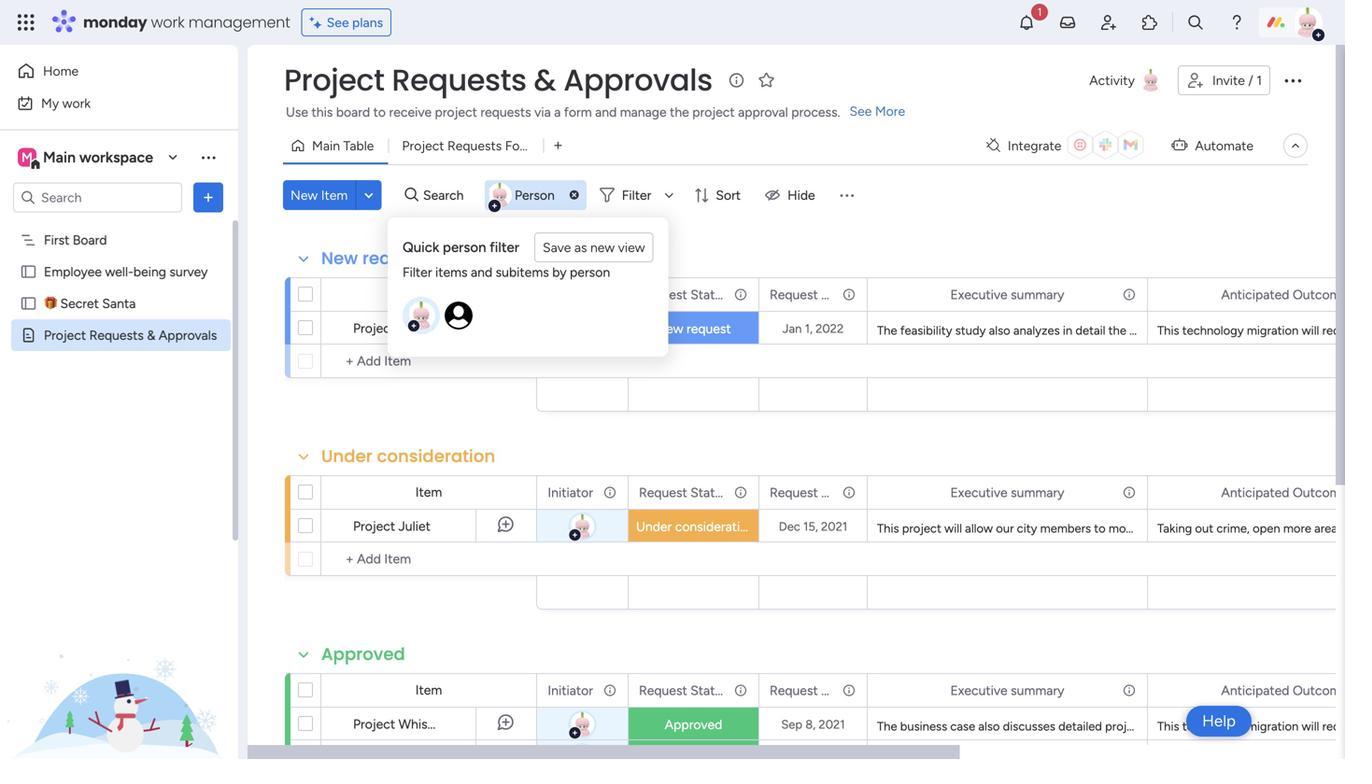 Task type: locate. For each thing, give the bounding box(es) containing it.
1 vertical spatial under
[[636, 519, 672, 535]]

2 vertical spatial request date
[[770, 683, 849, 699]]

1 horizontal spatial filter
[[622, 187, 651, 203]]

inbox image
[[1058, 13, 1077, 32]]

the inside use this board to receive project requests via a form and manage the project approval process. see more
[[670, 104, 689, 120]]

2 horizontal spatial and
[[1176, 521, 1196, 536]]

1 vertical spatial executive
[[951, 485, 1008, 501]]

hide button
[[758, 180, 826, 210]]

enjoy
[[1213, 521, 1243, 536]]

the left business at right
[[877, 719, 897, 734]]

0 vertical spatial anticipated outcome field
[[1217, 284, 1345, 305]]

3 summary from the top
[[1011, 683, 1065, 699]]

0 horizontal spatial approved
[[321, 643, 405, 667]]

will
[[1302, 323, 1319, 338], [945, 521, 962, 536], [1302, 719, 1319, 734]]

0 vertical spatial new
[[291, 187, 318, 203]]

1 vertical spatial project requests & approvals
[[44, 327, 217, 343]]

date
[[821, 287, 849, 303], [821, 485, 849, 501], [821, 683, 849, 699]]

2021 right 8,
[[819, 717, 845, 732]]

migration right help
[[1247, 719, 1299, 734]]

and inside use this board to receive project requests via a form and manage the project approval process. see more
[[595, 104, 617, 120]]

new down 'main table' button
[[291, 187, 318, 203]]

consideration up juliet
[[377, 445, 495, 468]]

executive up case
[[951, 683, 1008, 699]]

1 vertical spatial approvals
[[159, 327, 217, 343]]

project down receive
[[402, 138, 444, 154]]

consideration
[[377, 445, 495, 468], [675, 519, 755, 535]]

1 date from the top
[[821, 287, 849, 303]]

executive up allow
[[951, 485, 1008, 501]]

3 anticipated outcome field from the top
[[1217, 681, 1345, 701]]

options image for second "request date" field from the bottom of the page
[[841, 477, 854, 509]]

2 vertical spatial request status
[[639, 683, 728, 699]]

anticipated outcome field up measures,
[[1217, 681, 1345, 701]]

0 vertical spatial request date field
[[765, 284, 849, 305]]

add to favorites image
[[757, 71, 776, 89]]

my
[[41, 95, 59, 111]]

person up 'items'
[[443, 239, 486, 256]]

1 vertical spatial and
[[471, 264, 492, 280]]

request date field up 15,
[[765, 483, 849, 503]]

3 outcome from the top
[[1293, 683, 1345, 699]]

1 vertical spatial see
[[850, 103, 872, 119]]

1 vertical spatial redu
[[1322, 719, 1345, 734]]

my work button
[[11, 88, 201, 118]]

0 vertical spatial request status
[[639, 287, 728, 303]]

project left goals,
[[1105, 719, 1145, 734]]

requests inside new requests field
[[362, 247, 437, 270]]

save as new view
[[543, 240, 645, 255]]

this right dec 15, 2021 at the bottom right of page
[[877, 521, 899, 536]]

anticipated up objectives,
[[1221, 287, 1290, 303]]

jan 1, 2022
[[783, 321, 844, 336]]

0 vertical spatial executive summary field
[[946, 284, 1069, 305]]

project inside button
[[402, 138, 444, 154]]

public board image left employee
[[20, 263, 37, 281]]

to
[[373, 104, 386, 120], [1094, 521, 1106, 536], [1199, 521, 1210, 536]]

performance left measur
[[1234, 323, 1304, 338]]

project requests & approvals up via
[[284, 59, 712, 101]]

filter down the quick
[[403, 264, 432, 280]]

0 vertical spatial technology
[[1182, 323, 1244, 338]]

workspace selection element
[[18, 146, 156, 170]]

1 horizontal spatial person
[[570, 264, 610, 280]]

monday
[[83, 12, 147, 33]]

0 vertical spatial requests
[[481, 104, 531, 120]]

0 horizontal spatial new
[[291, 187, 318, 203]]

summary
[[1011, 287, 1065, 303], [1011, 485, 1065, 501], [1011, 683, 1065, 699]]

and right form
[[595, 104, 617, 120]]

see left more on the top right of the page
[[850, 103, 872, 119]]

main
[[312, 138, 340, 154], [43, 149, 76, 166]]

2 anticipated from the top
[[1221, 485, 1290, 501]]

2 anticipated outcome from the top
[[1221, 485, 1345, 501]]

hide
[[788, 187, 815, 203]]

main for main table
[[312, 138, 340, 154]]

anticipated
[[1221, 287, 1290, 303], [1221, 485, 1290, 501], [1221, 683, 1290, 699]]

&
[[534, 59, 556, 101], [147, 327, 155, 343]]

this technology migration will redu
[[1157, 323, 1345, 338], [1157, 719, 1345, 734]]

0 horizontal spatial requests
[[362, 247, 437, 270]]

performance
[[1234, 323, 1304, 338], [1182, 719, 1252, 734]]

0 horizontal spatial under
[[321, 445, 373, 468]]

1 vertical spatial requests
[[362, 247, 437, 270]]

0 horizontal spatial &
[[147, 327, 155, 343]]

manage
[[620, 104, 667, 120]]

1 summary from the top
[[1011, 287, 1065, 303]]

2 this technology migration will redu from the top
[[1157, 719, 1345, 734]]

1 anticipated from the top
[[1221, 287, 1290, 303]]

1 horizontal spatial &
[[534, 59, 556, 101]]

0 vertical spatial executive summary
[[951, 287, 1065, 303]]

filter left arrow down icon
[[622, 187, 651, 203]]

1 vertical spatial requests
[[447, 138, 502, 154]]

request date for second "request date" field from the bottom of the page
[[770, 485, 849, 501]]

2 vertical spatial and
[[1176, 521, 1196, 536]]

list box containing first board
[[0, 220, 238, 603]]

migration left measur
[[1247, 323, 1299, 338]]

filter
[[622, 187, 651, 203], [403, 264, 432, 280]]

1 vertical spatial the
[[877, 719, 897, 734]]

1 request status from the top
[[639, 287, 728, 303]]

1 vertical spatial anticipated outcome
[[1221, 485, 1345, 501]]

1 vertical spatial status
[[691, 485, 728, 501]]

2 executive from the top
[[951, 485, 1008, 501]]

3 anticipated outcome from the top
[[1221, 683, 1345, 699]]

0 vertical spatial executive
[[951, 287, 1008, 303]]

whiskey
[[399, 717, 448, 732]]

main right workspace icon
[[43, 149, 76, 166]]

2 request date from the top
[[770, 485, 849, 501]]

approvals up "manage" at left top
[[563, 59, 712, 101]]

0 horizontal spatial consideration
[[377, 445, 495, 468]]

1 technology from the top
[[1182, 323, 1244, 338]]

0 vertical spatial redu
[[1322, 323, 1345, 338]]

summary up city
[[1011, 485, 1065, 501]]

summary for second executive summary field from the bottom
[[1011, 485, 1065, 501]]

2 status from the top
[[691, 485, 728, 501]]

main table
[[312, 138, 374, 154]]

2 areas from the left
[[1315, 521, 1343, 536]]

item for approved
[[415, 682, 442, 698]]

2 vertical spatial anticipated outcome field
[[1217, 681, 1345, 701]]

1 vertical spatial request date
[[770, 485, 849, 501]]

and right 'items'
[[471, 264, 492, 280]]

form
[[505, 138, 535, 154]]

1 horizontal spatial areas
[[1315, 521, 1343, 536]]

3 request status from the top
[[639, 683, 728, 699]]

home button
[[11, 56, 201, 86]]

anticipated outcome field up measur
[[1217, 284, 1345, 305]]

areas
[[1282, 521, 1311, 536], [1315, 521, 1343, 536]]

0 vertical spatial date
[[821, 287, 849, 303]]

0 horizontal spatial to
[[373, 104, 386, 120]]

requests left form
[[447, 138, 502, 154]]

help
[[1202, 712, 1236, 731]]

person
[[515, 187, 555, 203]]

request for second "request date" field from the bottom of the page
[[770, 485, 818, 501]]

also right study
[[989, 323, 1011, 338]]

0 horizontal spatial areas
[[1282, 521, 1311, 536]]

1 vertical spatial work
[[62, 95, 91, 111]]

work right my
[[62, 95, 91, 111]]

options image for first executive summary field from the bottom of the page
[[1121, 675, 1134, 707]]

project juliet
[[353, 518, 431, 534]]

anticipated for first anticipated outcome field from the bottom
[[1221, 683, 1290, 699]]

0 vertical spatial outcome
[[1293, 287, 1345, 303]]

areas right open
[[1282, 521, 1311, 536]]

1 vertical spatial new
[[321, 247, 358, 270]]

options image
[[199, 188, 218, 207], [732, 279, 745, 311], [1121, 279, 1134, 311], [602, 477, 615, 509], [732, 477, 745, 509], [732, 675, 745, 707], [841, 675, 854, 707]]

3 anticipated from the top
[[1221, 683, 1290, 699]]

anticipated outcome field up open
[[1217, 483, 1345, 503]]

dapulse integrations image
[[986, 139, 1000, 153]]

request for second request status field from the top of the page
[[639, 485, 687, 501]]

2 anticipated outcome field from the top
[[1217, 483, 1345, 503]]

executive summary for third executive summary field from the bottom
[[951, 287, 1065, 303]]

filter inside popup button
[[622, 187, 651, 203]]

and right the freely
[[1176, 521, 1196, 536]]

1 horizontal spatial main
[[312, 138, 340, 154]]

3 executive from the top
[[951, 683, 1008, 699]]

2 redu from the top
[[1322, 719, 1345, 734]]

survey
[[170, 264, 208, 280]]

activity
[[1090, 72, 1135, 88]]

1 image
[[1031, 1, 1048, 22]]

to right board on the left top of the page
[[373, 104, 386, 120]]

1 request date from the top
[[770, 287, 849, 303]]

3 executive summary field from the top
[[946, 681, 1069, 701]]

executive up study
[[951, 287, 1008, 303]]

1 horizontal spatial consideration
[[675, 519, 755, 535]]

2 vertical spatial new
[[656, 321, 683, 337]]

2 executive summary field from the top
[[946, 483, 1069, 503]]

Approved field
[[317, 643, 410, 667]]

person down save as new view
[[570, 264, 610, 280]]

public board image
[[20, 263, 37, 281], [20, 295, 37, 312]]

2 summary from the top
[[1011, 485, 1065, 501]]

new item
[[291, 187, 348, 203]]

2 initiator field from the top
[[543, 681, 598, 701]]

the right "manage" at left top
[[670, 104, 689, 120]]

dec
[[779, 519, 800, 534]]

main inside 'main table' button
[[312, 138, 340, 154]]

subitems
[[496, 264, 549, 280]]

1 horizontal spatial under
[[636, 519, 672, 535]]

1 migration from the top
[[1247, 323, 1299, 338]]

migration
[[1247, 323, 1299, 338], [1247, 719, 1299, 734]]

0 vertical spatial filter
[[622, 187, 651, 203]]

executive summary field up discusses
[[946, 681, 1069, 701]]

new for new requests
[[321, 247, 358, 270]]

work for my
[[62, 95, 91, 111]]

executive summary up analyzes at the top of the page
[[951, 287, 1065, 303]]

the
[[877, 323, 897, 338], [877, 719, 897, 734]]

2 outcome from the top
[[1293, 485, 1345, 501]]

1 horizontal spatial new
[[321, 247, 358, 270]]

anticipated outcome up more
[[1221, 485, 1345, 501]]

2 vertical spatial anticipated outcome
[[1221, 683, 1345, 699]]

under
[[321, 445, 373, 468], [636, 519, 672, 535]]

new requests
[[321, 247, 437, 270]]

2 vertical spatial executive summary
[[951, 683, 1065, 699]]

executive for third executive summary field from the bottom
[[951, 287, 1008, 303]]

see left plans in the top left of the page
[[327, 14, 349, 30]]

1 executive summary from the top
[[951, 287, 1065, 303]]

date up 'sep 8, 2021'
[[821, 683, 849, 699]]

0 vertical spatial requests
[[392, 59, 527, 101]]

areas right more
[[1315, 521, 1343, 536]]

executive summary field up analyzes at the top of the page
[[946, 284, 1069, 305]]

request date up 8,
[[770, 683, 849, 699]]

executive summary field up our
[[946, 483, 1069, 503]]

project left juliet
[[353, 518, 395, 534]]

2 vertical spatial will
[[1302, 719, 1319, 734]]

1 the from the top
[[877, 323, 897, 338]]

to left enjoy
[[1199, 521, 1210, 536]]

view
[[618, 240, 645, 255]]

work for monday
[[151, 12, 185, 33]]

0 vertical spatial will
[[1302, 323, 1319, 338]]

2 vertical spatial request date field
[[765, 681, 849, 701]]

start conversation image
[[475, 741, 536, 759]]

executive summary for first executive summary field from the bottom of the page
[[951, 683, 1065, 699]]

2 public board image from the top
[[20, 295, 37, 312]]

approvals down the survey
[[159, 327, 217, 343]]

invite members image
[[1100, 13, 1118, 32]]

this left help button
[[1157, 719, 1179, 734]]

item up juliet
[[415, 484, 442, 500]]

ruby anderson image
[[488, 183, 512, 207]]

0 vertical spatial work
[[151, 12, 185, 33]]

& up via
[[534, 59, 556, 101]]

requests inside use this board to receive project requests via a form and manage the project approval process. see more
[[481, 104, 531, 120]]

and for this
[[1176, 521, 1196, 536]]

the left the feasibility
[[877, 323, 897, 338]]

1 executive summary field from the top
[[946, 284, 1069, 305]]

the
[[670, 104, 689, 120], [1109, 323, 1127, 338], [1261, 521, 1279, 536], [1314, 521, 1332, 536]]

0 vertical spatial initiator
[[548, 485, 593, 501]]

Anticipated Outcome field
[[1217, 284, 1345, 305], [1217, 483, 1345, 503], [1217, 681, 1345, 701]]

2 vertical spatial executive summary field
[[946, 681, 1069, 701]]

sep
[[781, 717, 803, 732]]

the right all
[[1261, 521, 1279, 536]]

main left 'table' on the top left of page
[[312, 138, 340, 154]]

2 vertical spatial executive
[[951, 683, 1008, 699]]

list box
[[0, 220, 238, 603]]

work inside my work button
[[62, 95, 91, 111]]

3 date from the top
[[821, 683, 849, 699]]

as
[[574, 240, 587, 255]]

item down 'items'
[[415, 286, 442, 302]]

via
[[534, 104, 551, 120]]

feasibility
[[900, 323, 952, 338]]

2 executive summary from the top
[[951, 485, 1065, 501]]

0 vertical spatial anticipated
[[1221, 287, 1290, 303]]

0 vertical spatial consideration
[[377, 445, 495, 468]]

2 migration from the top
[[1247, 719, 1299, 734]]

requests inside button
[[447, 138, 502, 154]]

& down the being
[[147, 327, 155, 343]]

request status for third request status field
[[639, 683, 728, 699]]

new down new item button
[[321, 247, 358, 270]]

executive summary up our
[[951, 485, 1065, 501]]

1 executive from the top
[[951, 287, 1008, 303]]

request date field up 1,
[[765, 284, 849, 305]]

filter for filter
[[622, 187, 651, 203]]

0 horizontal spatial main
[[43, 149, 76, 166]]

project requests form
[[402, 138, 535, 154]]

1 vertical spatial anticipated
[[1221, 485, 1290, 501]]

collapse board header image
[[1288, 138, 1303, 153]]

0 vertical spatial public board image
[[20, 263, 37, 281]]

New requests field
[[317, 247, 442, 271]]

1 anticipated outcome from the top
[[1221, 287, 1345, 303]]

1 horizontal spatial project requests & approvals
[[284, 59, 712, 101]]

1 vertical spatial &
[[147, 327, 155, 343]]

see inside use this board to receive project requests via a form and manage the project approval process. see more
[[850, 103, 872, 119]]

new for new item
[[291, 187, 318, 203]]

outcome for first anticipated outcome field from the bottom
[[1293, 683, 1345, 699]]

process.
[[791, 104, 840, 120]]

initiator
[[548, 485, 593, 501], [548, 683, 593, 699]]

new inside field
[[321, 247, 358, 270]]

also right case
[[978, 719, 1000, 734]]

cit
[[1335, 521, 1345, 536]]

summary up discusses
[[1011, 683, 1065, 699]]

anticipated up measures,
[[1221, 683, 1290, 699]]

main inside workspace selection element
[[43, 149, 76, 166]]

see inside 'button'
[[327, 14, 349, 30]]

angle down image
[[364, 188, 373, 202]]

summary up analyzes at the top of the page
[[1011, 287, 1065, 303]]

column information image
[[733, 287, 748, 302], [842, 287, 857, 302], [1122, 287, 1137, 302], [842, 683, 857, 698]]

project requests & approvals down santa
[[44, 327, 217, 343]]

anticipated outcome up measur
[[1221, 287, 1345, 303]]

options image
[[1282, 69, 1304, 92], [841, 279, 854, 311], [841, 477, 854, 509], [1121, 477, 1134, 509], [602, 675, 615, 707], [1121, 675, 1134, 707]]

0 vertical spatial initiator field
[[543, 483, 598, 503]]

Request Date field
[[765, 284, 849, 305], [765, 483, 849, 503], [765, 681, 849, 701]]

anticipated outcome up measures,
[[1221, 683, 1345, 699]]

2 the from the top
[[877, 719, 897, 734]]

2021 right 15,
[[821, 519, 848, 534]]

0 vertical spatial under
[[321, 445, 373, 468]]

0 horizontal spatial see
[[327, 14, 349, 30]]

v2 search image
[[405, 185, 419, 206]]

executive summary
[[951, 287, 1065, 303], [951, 485, 1065, 501], [951, 683, 1065, 699]]

city
[[1017, 521, 1037, 536]]

anticipated for third anticipated outcome field from the bottom
[[1221, 287, 1290, 303]]

public board image for 🎁 secret santa
[[20, 295, 37, 312]]

executive summary up discusses
[[951, 683, 1065, 699]]

filter button
[[592, 180, 680, 210]]

invite / 1
[[1213, 72, 1262, 88]]

sort button
[[686, 180, 752, 210]]

also for discusses
[[978, 719, 1000, 734]]

the for the business case also discusses detailed project goals, performance measures, assum
[[877, 719, 897, 734]]

1 vertical spatial request date field
[[765, 483, 849, 503]]

1 vertical spatial anticipated outcome field
[[1217, 483, 1345, 503]]

0 vertical spatial migration
[[1247, 323, 1299, 338]]

3 request date from the top
[[770, 683, 849, 699]]

public board image for employee well-being survey
[[20, 263, 37, 281]]

option
[[0, 223, 238, 227]]

detail
[[1076, 323, 1106, 338]]

out
[[1195, 521, 1214, 536]]

person
[[443, 239, 486, 256], [570, 264, 610, 280]]

status
[[691, 287, 728, 303], [691, 485, 728, 501], [691, 683, 728, 699]]

anticipated up all
[[1221, 485, 1290, 501]]

1 vertical spatial filter
[[403, 264, 432, 280]]

0 vertical spatial and
[[595, 104, 617, 120]]

also for analyzes
[[989, 323, 1011, 338]]

request date for 1st "request date" field
[[770, 287, 849, 303]]

use
[[286, 104, 308, 120]]

1 initiator from the top
[[548, 485, 593, 501]]

new inside button
[[291, 187, 318, 203]]

0 vertical spatial request status field
[[634, 284, 729, 305]]

item left angle down icon on the top of page
[[321, 187, 348, 203]]

2 request status from the top
[[639, 485, 728, 501]]

outcome
[[1293, 287, 1345, 303], [1293, 485, 1345, 501], [1293, 683, 1345, 699]]

performance right goals,
[[1182, 719, 1252, 734]]

1 vertical spatial 2021
[[819, 717, 845, 732]]

to left move
[[1094, 521, 1106, 536]]

request status
[[639, 287, 728, 303], [639, 485, 728, 501], [639, 683, 728, 699]]

approval
[[738, 104, 788, 120]]

1 vertical spatial executive summary
[[951, 485, 1065, 501]]

new left request
[[656, 321, 683, 337]]

0 vertical spatial the
[[877, 323, 897, 338]]

public board image left the 🎁
[[20, 295, 37, 312]]

executive
[[951, 287, 1008, 303], [951, 485, 1008, 501], [951, 683, 1008, 699]]

Request Status field
[[634, 284, 729, 305], [634, 483, 729, 503], [634, 681, 729, 701]]

1 vertical spatial summary
[[1011, 485, 1065, 501]]

date up 2022
[[821, 287, 849, 303]]

lottie animation image
[[0, 571, 238, 759]]

requests up receive
[[392, 59, 527, 101]]

3 executive summary from the top
[[951, 683, 1065, 699]]

1 vertical spatial outcome
[[1293, 485, 1345, 501]]

project left golf
[[353, 320, 395, 336]]

1 horizontal spatial work
[[151, 12, 185, 33]]

1 outcome from the top
[[1293, 287, 1345, 303]]

0 vertical spatial anticipated outcome
[[1221, 287, 1345, 303]]

request date up 15,
[[770, 485, 849, 501]]

approved
[[321, 643, 405, 667], [665, 717, 722, 733]]

0 vertical spatial see
[[327, 14, 349, 30]]

2 technology from the top
[[1182, 719, 1244, 734]]

summary for third executive summary field from the bottom
[[1011, 287, 1065, 303]]

the left cit
[[1314, 521, 1332, 536]]

consideration left dec
[[675, 519, 755, 535]]

outcome up measur
[[1293, 287, 1345, 303]]

0 vertical spatial 2021
[[821, 519, 848, 534]]

Executive summary field
[[946, 284, 1069, 305], [946, 483, 1069, 503], [946, 681, 1069, 701]]

2022
[[816, 321, 844, 336]]

1 vertical spatial request status field
[[634, 483, 729, 503]]

request date up 1,
[[770, 287, 849, 303]]

0 horizontal spatial under consideration
[[321, 445, 495, 468]]

anticipated outcome for first anticipated outcome field from the bottom
[[1221, 683, 1345, 699]]

this
[[312, 104, 333, 120]]

see
[[327, 14, 349, 30], [850, 103, 872, 119]]

2 vertical spatial date
[[821, 683, 849, 699]]

0 vertical spatial this technology migration will redu
[[1157, 323, 1345, 338]]

date for second "request date" field from the bottom of the page
[[821, 485, 849, 501]]

work right monday
[[151, 12, 185, 33]]

1 vertical spatial date
[[821, 485, 849, 501]]

request date field up 8,
[[765, 681, 849, 701]]

2 date from the top
[[821, 485, 849, 501]]

item up "whiskey"
[[415, 682, 442, 698]]

column information image
[[603, 485, 617, 500], [733, 485, 748, 500], [842, 485, 857, 500], [1122, 485, 1137, 500], [603, 683, 617, 698], [733, 683, 748, 698], [1122, 683, 1137, 698]]

Initiator field
[[543, 483, 598, 503], [543, 681, 598, 701]]

under inside field
[[321, 445, 373, 468]]

executive for first executive summary field from the bottom of the page
[[951, 683, 1008, 699]]

3 request status field from the top
[[634, 681, 729, 701]]

date up dec 15, 2021 at the bottom right of page
[[821, 485, 849, 501]]

outcome up assum
[[1293, 683, 1345, 699]]

1 public board image from the top
[[20, 263, 37, 281]]

requests down santa
[[89, 327, 144, 343]]

1 initiator field from the top
[[543, 483, 598, 503]]

request date
[[770, 287, 849, 303], [770, 485, 849, 501], [770, 683, 849, 699]]

outcome up cit
[[1293, 485, 1345, 501]]

this right 'detail'
[[1157, 323, 1179, 338]]

date for first "request date" field from the bottom of the page
[[821, 683, 849, 699]]



Task type: vqa. For each thing, say whether or not it's contained in the screenshot.
Executive for 3rd Executive summary field from the top of the page
yes



Task type: describe. For each thing, give the bounding box(es) containing it.
save as new view button
[[534, 233, 654, 263]]

all
[[1246, 521, 1258, 536]]

filter
[[490, 239, 519, 256]]

1 horizontal spatial approved
[[665, 717, 722, 733]]

sort
[[716, 187, 741, 203]]

anticipated outcome for third anticipated outcome field from the bottom
[[1221, 287, 1345, 303]]

outcome for third anticipated outcome field from the bottom
[[1293, 287, 1345, 303]]

3 request date field from the top
[[765, 681, 849, 701]]

measures,
[[1255, 719, 1310, 734]]

lottie animation element
[[0, 571, 238, 759]]

workspace image
[[18, 147, 36, 168]]

column information image for first "request date" field from the bottom of the page
[[842, 683, 857, 698]]

open
[[1253, 521, 1280, 536]]

detailed
[[1059, 719, 1102, 734]]

Project Requests & Approvals field
[[279, 59, 717, 101]]

project left objectives,
[[1130, 323, 1169, 338]]

project down show board description icon
[[692, 104, 735, 120]]

employee well-being survey
[[44, 264, 208, 280]]

dec 15, 2021
[[779, 519, 848, 534]]

menu image
[[838, 186, 856, 205]]

measur
[[1307, 323, 1345, 338]]

monday work management
[[83, 12, 290, 33]]

consideration inside under consideration field
[[377, 445, 495, 468]]

form
[[564, 104, 592, 120]]

0 horizontal spatial project requests & approvals
[[44, 327, 217, 343]]

first board
[[44, 232, 107, 248]]

assum
[[1313, 719, 1345, 734]]

date for 1st "request date" field
[[821, 287, 849, 303]]

item inside button
[[321, 187, 348, 203]]

0 horizontal spatial person
[[443, 239, 486, 256]]

add view image
[[554, 139, 562, 153]]

new for new request
[[656, 321, 683, 337]]

see plans
[[327, 14, 383, 30]]

receive
[[389, 104, 432, 120]]

the for the feasibility study also analyzes in detail the project objectives, performance measur
[[877, 323, 897, 338]]

8,
[[806, 717, 816, 732]]

main workspace
[[43, 149, 153, 166]]

crime,
[[1217, 521, 1250, 536]]

1 redu from the top
[[1322, 323, 1345, 338]]

options image for 1st "request date" field
[[841, 279, 854, 311]]

integrate
[[1008, 138, 1062, 154]]

2 horizontal spatial to
[[1199, 521, 1210, 536]]

ruby anderson image
[[1293, 7, 1323, 37]]

juliet
[[399, 518, 431, 534]]

2 request date field from the top
[[765, 483, 849, 503]]

activity button
[[1082, 65, 1170, 95]]

board
[[73, 232, 107, 248]]

request status for second request status field from the top of the page
[[639, 485, 728, 501]]

help button
[[1187, 706, 1252, 737]]

new request
[[656, 321, 731, 337]]

to inside use this board to receive project requests via a form and manage the project approval process. see more
[[373, 104, 386, 120]]

3 status from the top
[[691, 683, 728, 699]]

outcome for second anticipated outcome field from the top of the page
[[1293, 485, 1345, 501]]

2 request status field from the top
[[634, 483, 729, 503]]

1 request status field from the top
[[634, 284, 729, 305]]

objectives,
[[1172, 323, 1231, 338]]

project left allow
[[902, 521, 942, 536]]

1 horizontal spatial to
[[1094, 521, 1106, 536]]

project down the 🎁
[[44, 327, 86, 343]]

select product image
[[17, 13, 35, 32]]

approved inside field
[[321, 643, 405, 667]]

by
[[552, 264, 567, 280]]

1 horizontal spatial approvals
[[563, 59, 712, 101]]

project golf
[[353, 320, 424, 336]]

more
[[1283, 521, 1312, 536]]

2 vertical spatial requests
[[89, 327, 144, 343]]

analyzes
[[1014, 323, 1060, 338]]

santa
[[102, 296, 136, 312]]

15,
[[803, 519, 818, 534]]

main for main workspace
[[43, 149, 76, 166]]

Search in workspace field
[[39, 187, 156, 208]]

search everything image
[[1186, 13, 1205, 32]]

request for 1st "request date" field
[[770, 287, 818, 303]]

members
[[1040, 521, 1091, 536]]

request for 3rd request status field from the bottom of the page
[[639, 287, 687, 303]]

request for third request status field
[[639, 683, 687, 699]]

1 areas from the left
[[1282, 521, 1311, 536]]

2021 for sep 8, 2021
[[819, 717, 845, 732]]

dapulse close image
[[570, 190, 579, 200]]

a
[[554, 104, 561, 120]]

discusses
[[1003, 719, 1056, 734]]

0 vertical spatial &
[[534, 59, 556, 101]]

and for use
[[595, 104, 617, 120]]

project up project requests form button
[[435, 104, 477, 120]]

1 vertical spatial will
[[945, 521, 962, 536]]

1 this technology migration will redu from the top
[[1157, 323, 1345, 338]]

column information image for 1st "request date" field
[[842, 287, 857, 302]]

2 vertical spatial this
[[1157, 719, 1179, 734]]

home
[[43, 63, 79, 79]]

taking
[[1157, 521, 1192, 536]]

filter for filter items and subitems by person
[[403, 264, 432, 280]]

under consideration inside field
[[321, 445, 495, 468]]

1,
[[805, 321, 813, 336]]

arrow down image
[[658, 184, 680, 206]]

main table button
[[283, 131, 388, 161]]

v2 ellipsis image
[[260, 735, 275, 759]]

first
[[44, 232, 69, 248]]

taking out crime, open more areas 
[[1157, 521, 1345, 536]]

notifications image
[[1017, 13, 1036, 32]]

anticipated for second anticipated outcome field from the top of the page
[[1221, 485, 1290, 501]]

1 vertical spatial person
[[570, 264, 610, 280]]

2 initiator from the top
[[548, 683, 593, 699]]

executive summary for second executive summary field from the bottom
[[951, 485, 1065, 501]]

items
[[435, 264, 468, 280]]

🎁 secret santa
[[44, 296, 136, 312]]

project left "whiskey"
[[353, 717, 395, 732]]

plans
[[352, 14, 383, 30]]

request for first "request date" field from the bottom of the page
[[770, 683, 818, 699]]

the right 'detail'
[[1109, 323, 1127, 338]]

the feasibility study also analyzes in detail the project objectives, performance measur
[[877, 323, 1345, 338]]

0 horizontal spatial approvals
[[159, 327, 217, 343]]

quick person filter
[[403, 239, 519, 256]]

employee
[[44, 264, 102, 280]]

1 vertical spatial under consideration
[[636, 519, 755, 535]]

sep 8, 2021
[[781, 717, 845, 732]]

+ Add Item text field
[[331, 548, 528, 571]]

invite / 1 button
[[1178, 65, 1270, 95]]

0 vertical spatial this
[[1157, 323, 1179, 338]]

column information image for 3rd request status field from the bottom of the page
[[733, 287, 748, 302]]

see plans button
[[301, 8, 392, 36]]

/
[[1248, 72, 1253, 88]]

workspace options image
[[199, 148, 218, 167]]

executive for second executive summary field from the bottom
[[951, 485, 1008, 501]]

jan
[[783, 321, 802, 336]]

+ Add Item text field
[[331, 350, 528, 373]]

project requests form button
[[388, 131, 543, 161]]

use this board to receive project requests via a form and manage the project approval process. see more
[[286, 103, 905, 120]]

request date for first "request date" field from the bottom of the page
[[770, 683, 849, 699]]

request
[[687, 321, 731, 337]]

summary for first executive summary field from the bottom of the page
[[1011, 683, 1065, 699]]

quick
[[403, 239, 439, 256]]

business
[[900, 719, 947, 734]]

1 request date field from the top
[[765, 284, 849, 305]]

Under consideration field
[[317, 445, 500, 469]]

see more link
[[848, 102, 907, 121]]

1 status from the top
[[691, 287, 728, 303]]

item for under consideration
[[415, 484, 442, 500]]

well-
[[105, 264, 133, 280]]

goals,
[[1148, 719, 1179, 734]]

study
[[955, 323, 986, 338]]

new item button
[[283, 180, 355, 210]]

& inside list box
[[147, 327, 155, 343]]

1
[[1257, 72, 1262, 88]]

2021 for dec 15, 2021
[[821, 519, 848, 534]]

🎁
[[44, 296, 57, 312]]

project up this
[[284, 59, 384, 101]]

item for new requests
[[415, 286, 442, 302]]

options image for second executive summary field from the bottom
[[1121, 477, 1134, 509]]

move
[[1109, 521, 1139, 536]]

1 anticipated outcome field from the top
[[1217, 284, 1345, 305]]

automate
[[1195, 138, 1254, 154]]

0 horizontal spatial and
[[471, 264, 492, 280]]

help image
[[1228, 13, 1246, 32]]

1 vertical spatial performance
[[1182, 719, 1252, 734]]

requests for project requests & approvals field
[[392, 59, 527, 101]]

requests for project requests form button
[[447, 138, 502, 154]]

case
[[950, 719, 975, 734]]

in
[[1063, 323, 1073, 338]]

my work
[[41, 95, 91, 111]]

autopilot image
[[1172, 133, 1188, 157]]

allow
[[965, 521, 993, 536]]

being
[[133, 264, 166, 280]]

this project will allow our city members to move freely and to enjoy all the areas the cit
[[877, 521, 1345, 536]]

0 vertical spatial performance
[[1234, 323, 1304, 338]]

our
[[996, 521, 1014, 536]]

freely
[[1142, 521, 1173, 536]]

apps image
[[1141, 13, 1159, 32]]

show board description image
[[726, 71, 748, 90]]

Search field
[[419, 182, 475, 208]]

column information image for third executive summary field from the bottom
[[1122, 287, 1137, 302]]

filter items and subitems by person
[[403, 264, 610, 280]]

1 vertical spatial this
[[877, 521, 899, 536]]

new
[[590, 240, 615, 255]]

request status for 3rd request status field from the bottom of the page
[[639, 287, 728, 303]]

anticipated outcome for second anticipated outcome field from the top of the page
[[1221, 485, 1345, 501]]



